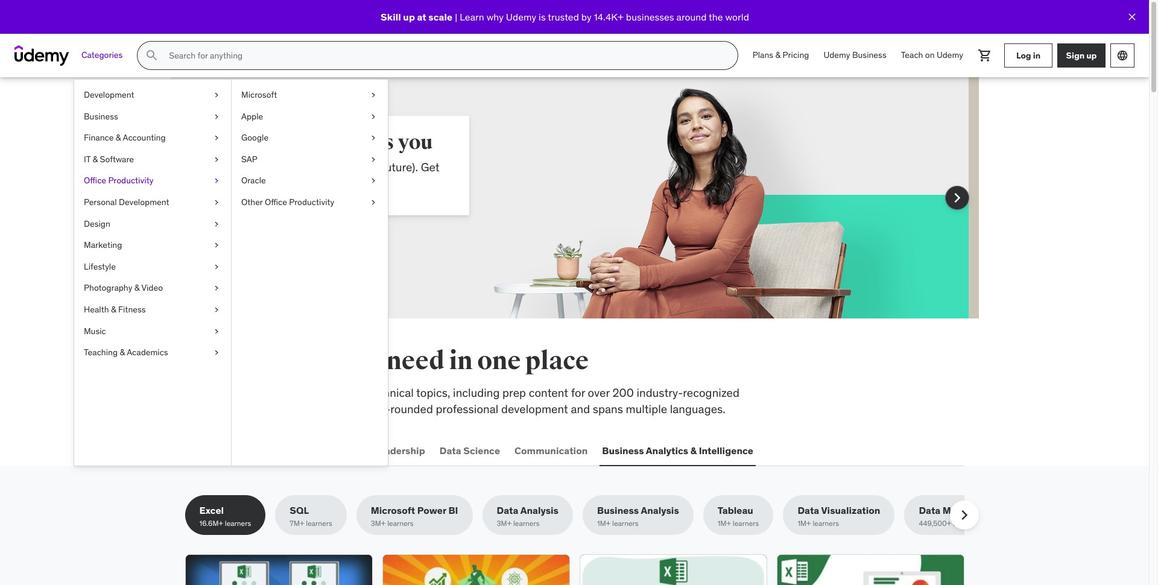 Task type: vqa. For each thing, say whether or not it's contained in the screenshot.
IMPLEMENTING to the bottom
no



Task type: describe. For each thing, give the bounding box(es) containing it.
spans
[[593, 402, 623, 416]]

covering critical workplace skills to technical topics, including prep content for over 200 industry-recognized certifications, our catalog supports well-rounded professional development and spans multiple languages.
[[185, 386, 740, 416]]

learn
[[460, 11, 484, 23]]

modeling
[[943, 505, 986, 517]]

intelligence
[[699, 445, 754, 457]]

development link
[[74, 84, 231, 106]]

1 vertical spatial in
[[449, 346, 473, 377]]

0 horizontal spatial udemy
[[506, 11, 537, 23]]

visualization
[[822, 505, 881, 517]]

is
[[539, 11, 546, 23]]

xsmall image for office productivity
[[212, 175, 221, 187]]

learning
[[201, 130, 290, 155]]

photography
[[84, 283, 132, 293]]

topic filters element
[[185, 496, 1001, 535]]

other office productivity
[[241, 197, 335, 208]]

business for business
[[84, 111, 118, 122]]

0 horizontal spatial the
[[225, 346, 264, 377]]

all
[[185, 346, 221, 377]]

photography & video
[[84, 283, 163, 293]]

business for business analysis 1m+ learners
[[597, 505, 639, 517]]

data science
[[440, 445, 500, 457]]

around
[[677, 11, 707, 23]]

it
[[84, 154, 91, 165]]

google link
[[232, 127, 388, 149]]

xsmall image for other office productivity
[[369, 197, 378, 209]]

1 your from the left
[[248, 160, 270, 174]]

1 horizontal spatial the
[[709, 11, 723, 23]]

lifestyle
[[84, 261, 116, 272]]

at
[[417, 11, 427, 23]]

data for data analysis 3m+ learners
[[497, 505, 519, 517]]

categories button
[[74, 41, 130, 70]]

us.
[[265, 176, 280, 190]]

16.6m+
[[199, 519, 223, 528]]

bi
[[449, 505, 458, 517]]

2 your from the left
[[340, 160, 362, 174]]

trusted
[[548, 11, 579, 23]]

future).
[[365, 160, 401, 174]]

science
[[464, 445, 500, 457]]

microsoft power bi 3m+ learners
[[371, 505, 458, 528]]

sign up link
[[1058, 43, 1106, 68]]

1m+ for data visualization
[[798, 519, 811, 528]]

apple link
[[232, 106, 388, 127]]

place
[[526, 346, 589, 377]]

xsmall image for design
[[212, 218, 221, 230]]

next image
[[955, 506, 974, 525]]

learners inside data visualization 1m+ learners
[[813, 519, 839, 528]]

multiple
[[626, 402, 668, 416]]

business for business analytics & intelligence
[[602, 445, 644, 457]]

sign
[[1067, 50, 1085, 61]]

need
[[386, 346, 445, 377]]

personal
[[84, 197, 117, 208]]

apple
[[241, 111, 263, 122]]

1m+ inside tableau 1m+ learners
[[718, 519, 731, 528]]

xsmall image for health & fitness
[[212, 304, 221, 316]]

business analytics & intelligence button
[[600, 436, 756, 465]]

up for sign
[[1087, 50, 1097, 61]]

2 horizontal spatial udemy
[[937, 50, 964, 60]]

shopping cart with 0 items image
[[978, 48, 993, 63]]

xsmall image for marketing
[[212, 240, 221, 252]]

0 vertical spatial development
[[84, 89, 134, 100]]

xsmall image for it & software
[[212, 154, 221, 166]]

content
[[529, 386, 569, 400]]

finance & accounting
[[84, 132, 166, 143]]

personal development link
[[74, 192, 231, 213]]

oracle
[[241, 175, 266, 186]]

rounded
[[391, 402, 433, 416]]

0 horizontal spatial productivity
[[108, 175, 154, 186]]

power
[[418, 505, 447, 517]]

7m+
[[290, 519, 304, 528]]

scale
[[429, 11, 453, 23]]

health & fitness
[[84, 304, 146, 315]]

oracle link
[[232, 170, 388, 192]]

development
[[501, 402, 568, 416]]

teach on udemy
[[901, 50, 964, 60]]

tableau 1m+ learners
[[718, 505, 759, 528]]

music link
[[74, 321, 231, 342]]

0 vertical spatial office
[[84, 175, 106, 186]]

data for data science
[[440, 445, 461, 457]]

microsoft for microsoft
[[241, 89, 277, 100]]

choose a language image
[[1117, 49, 1129, 62]]

business link
[[74, 106, 231, 127]]

xsmall image for business
[[212, 111, 221, 123]]

udemy business
[[824, 50, 887, 60]]

leadership button
[[372, 436, 428, 465]]

plans & pricing link
[[746, 41, 817, 70]]

xsmall image for personal development
[[212, 197, 221, 209]]

health & fitness link
[[74, 299, 231, 321]]

music
[[84, 326, 106, 336]]

academics
[[127, 347, 168, 358]]

office productivity link
[[74, 170, 231, 192]]

1 vertical spatial productivity
[[289, 197, 335, 208]]

449,500+
[[919, 519, 952, 528]]

data for data modeling 449,500+ learners
[[919, 505, 941, 517]]

data visualization 1m+ learners
[[798, 505, 881, 528]]

tableau
[[718, 505, 754, 517]]

by
[[582, 11, 592, 23]]

sap link
[[232, 149, 388, 170]]

it & software link
[[74, 149, 231, 170]]

plans
[[753, 50, 774, 60]]

you for skills
[[338, 346, 382, 377]]

& inside button
[[691, 445, 697, 457]]

xsmall image for lifestyle
[[212, 261, 221, 273]]

log in
[[1017, 50, 1041, 61]]

other office productivity link
[[232, 192, 388, 213]]

for inside learning that gets you skills for your present (and your future). get started with us.
[[231, 160, 245, 174]]

health
[[84, 304, 109, 315]]

over
[[588, 386, 610, 400]]

industry-
[[637, 386, 683, 400]]

learners inside data analysis 3m+ learners
[[514, 519, 540, 528]]

microsoft link
[[232, 84, 388, 106]]

xsmall image for development
[[212, 89, 221, 101]]

analysis for business analysis
[[641, 505, 679, 517]]

next image
[[948, 188, 967, 208]]

well-
[[366, 402, 391, 416]]

udemy business link
[[817, 41, 894, 70]]

up for skill
[[403, 11, 415, 23]]

& for video
[[134, 283, 140, 293]]



Task type: locate. For each thing, give the bounding box(es) containing it.
certifications,
[[185, 402, 255, 416]]

business inside business analysis 1m+ learners
[[597, 505, 639, 517]]

2 3m+ from the left
[[497, 519, 512, 528]]

productivity down oracle link
[[289, 197, 335, 208]]

200
[[613, 386, 634, 400]]

xsmall image for finance & accounting
[[212, 132, 221, 144]]

skills
[[201, 160, 229, 174]]

accounting
[[123, 132, 166, 143]]

it & software
[[84, 154, 134, 165]]

microsoft
[[241, 89, 277, 100], [371, 505, 415, 517]]

office productivity
[[84, 175, 154, 186]]

3 1m+ from the left
[[798, 519, 811, 528]]

6 learners from the left
[[733, 519, 759, 528]]

1 horizontal spatial analysis
[[641, 505, 679, 517]]

in up the including
[[449, 346, 473, 377]]

udemy right the pricing
[[824, 50, 851, 60]]

analytics
[[646, 445, 689, 457]]

development inside button
[[210, 445, 272, 457]]

xsmall image for teaching & academics
[[212, 347, 221, 359]]

2 1m+ from the left
[[718, 519, 731, 528]]

data left science
[[440, 445, 461, 457]]

xsmall image inside it & software 'link'
[[212, 154, 221, 166]]

& for academics
[[120, 347, 125, 358]]

up inside sign up link
[[1087, 50, 1097, 61]]

1 vertical spatial the
[[225, 346, 264, 377]]

udemy image
[[14, 45, 69, 66]]

& for pricing
[[776, 50, 781, 60]]

1 horizontal spatial 3m+
[[497, 519, 512, 528]]

1 vertical spatial development
[[119, 197, 169, 208]]

0 horizontal spatial 3m+
[[371, 519, 386, 528]]

0 vertical spatial productivity
[[108, 175, 154, 186]]

skill up at scale | learn why udemy is trusted by 14.4k+ businesses around the world
[[381, 11, 749, 23]]

you up 'get'
[[381, 130, 416, 155]]

& for software
[[93, 154, 98, 165]]

sql
[[290, 505, 309, 517]]

finance
[[84, 132, 114, 143]]

xsmall image for sap
[[369, 154, 378, 166]]

close image
[[1127, 11, 1139, 23]]

1 horizontal spatial microsoft
[[371, 505, 415, 517]]

1 horizontal spatial office
[[265, 197, 287, 208]]

you up to
[[338, 346, 382, 377]]

analysis
[[521, 505, 559, 517], [641, 505, 679, 517]]

& right teaching
[[120, 347, 125, 358]]

prep
[[503, 386, 526, 400]]

your up "oracle"
[[248, 160, 270, 174]]

catalog
[[277, 402, 315, 416]]

2 learners from the left
[[306, 519, 332, 528]]

pricing
[[783, 50, 810, 60]]

design
[[84, 218, 110, 229]]

0 horizontal spatial analysis
[[521, 505, 559, 517]]

3m+ inside microsoft power bi 3m+ learners
[[371, 519, 386, 528]]

submit search image
[[145, 48, 160, 63]]

skills up supports
[[326, 386, 352, 400]]

(and
[[315, 160, 337, 174]]

& right analytics
[[691, 445, 697, 457]]

1 1m+ from the left
[[597, 519, 611, 528]]

1m+ inside data visualization 1m+ learners
[[798, 519, 811, 528]]

xsmall image for music
[[212, 326, 221, 337]]

1 horizontal spatial udemy
[[824, 50, 851, 60]]

you inside learning that gets you skills for your present (and your future). get started with us.
[[381, 130, 416, 155]]

xsmall image inside oracle link
[[369, 175, 378, 187]]

1 3m+ from the left
[[371, 519, 386, 528]]

for inside covering critical workplace skills to technical topics, including prep content for over 200 industry-recognized certifications, our catalog supports well-rounded professional development and spans multiple languages.
[[571, 386, 585, 400]]

1 vertical spatial skills
[[326, 386, 352, 400]]

marketing link
[[74, 235, 231, 256]]

web development
[[187, 445, 272, 457]]

Search for anything text field
[[167, 45, 723, 66]]

on
[[926, 50, 935, 60]]

business analytics & intelligence
[[602, 445, 754, 457]]

1 horizontal spatial your
[[340, 160, 362, 174]]

video
[[141, 283, 163, 293]]

in
[[1034, 50, 1041, 61], [449, 346, 473, 377]]

one
[[477, 346, 521, 377]]

xsmall image inside sap link
[[369, 154, 378, 166]]

xsmall image inside office productivity link
[[212, 175, 221, 187]]

data
[[440, 445, 461, 457], [497, 505, 519, 517], [798, 505, 820, 517], [919, 505, 941, 517]]

0 horizontal spatial your
[[248, 160, 270, 174]]

skills up workplace
[[268, 346, 334, 377]]

data inside data visualization 1m+ learners
[[798, 505, 820, 517]]

personal development
[[84, 197, 169, 208]]

you for gets
[[381, 130, 416, 155]]

up right sign
[[1087, 50, 1097, 61]]

development down office productivity link
[[119, 197, 169, 208]]

xsmall image inside other office productivity link
[[369, 197, 378, 209]]

xsmall image inside lifestyle link
[[212, 261, 221, 273]]

plans & pricing
[[753, 50, 810, 60]]

google
[[241, 132, 269, 143]]

and
[[571, 402, 590, 416]]

carousel element
[[143, 77, 1159, 348]]

learners inside microsoft power bi 3m+ learners
[[388, 519, 414, 528]]

1m+ inside business analysis 1m+ learners
[[597, 519, 611, 528]]

7 learners from the left
[[813, 519, 839, 528]]

your right (and at the top left of the page
[[340, 160, 362, 174]]

for up the and
[[571, 386, 585, 400]]

data analysis 3m+ learners
[[497, 505, 559, 528]]

& left video
[[134, 283, 140, 293]]

up left at on the top
[[403, 11, 415, 23]]

learners inside data modeling 449,500+ learners
[[953, 519, 980, 528]]

business inside button
[[602, 445, 644, 457]]

in inside 'link'
[[1034, 50, 1041, 61]]

& right health
[[111, 304, 116, 315]]

1 analysis from the left
[[521, 505, 559, 517]]

communication button
[[512, 436, 590, 465]]

0 horizontal spatial in
[[449, 346, 473, 377]]

1 horizontal spatial up
[[1087, 50, 1097, 61]]

0 horizontal spatial office
[[84, 175, 106, 186]]

design link
[[74, 213, 231, 235]]

learners inside business analysis 1m+ learners
[[613, 519, 639, 528]]

get
[[404, 160, 423, 174]]

0 vertical spatial microsoft
[[241, 89, 277, 100]]

topics,
[[416, 386, 450, 400]]

xsmall image
[[212, 89, 221, 101], [369, 89, 378, 101], [369, 111, 378, 123], [212, 132, 221, 144], [212, 154, 221, 166], [369, 154, 378, 166], [212, 197, 221, 209], [369, 197, 378, 209], [212, 218, 221, 230], [212, 304, 221, 316], [212, 347, 221, 359]]

teaching
[[84, 347, 118, 358]]

& right plans
[[776, 50, 781, 60]]

analysis for data analysis
[[521, 505, 559, 517]]

data up 449,500+ in the bottom of the page
[[919, 505, 941, 517]]

& right it at the left of page
[[93, 154, 98, 165]]

xsmall image
[[212, 111, 221, 123], [369, 132, 378, 144], [212, 175, 221, 187], [369, 175, 378, 187], [212, 240, 221, 252], [212, 261, 221, 273], [212, 283, 221, 294], [212, 326, 221, 337]]

learners inside tableau 1m+ learners
[[733, 519, 759, 528]]

xsmall image inside health & fitness link
[[212, 304, 221, 316]]

workplace
[[271, 386, 323, 400]]

xsmall image inside teaching & academics link
[[212, 347, 221, 359]]

0 vertical spatial in
[[1034, 50, 1041, 61]]

xsmall image inside design "link"
[[212, 218, 221, 230]]

professional
[[436, 402, 499, 416]]

udemy
[[506, 11, 537, 23], [824, 50, 851, 60], [937, 50, 964, 60]]

1 learners from the left
[[225, 519, 251, 528]]

the left world
[[709, 11, 723, 23]]

all the skills you need in one place
[[185, 346, 589, 377]]

the up critical
[[225, 346, 264, 377]]

analysis inside data analysis 3m+ learners
[[521, 505, 559, 517]]

lifestyle link
[[74, 256, 231, 278]]

xsmall image inside music link
[[212, 326, 221, 337]]

1 horizontal spatial in
[[1034, 50, 1041, 61]]

fitness
[[118, 304, 146, 315]]

2 vertical spatial development
[[210, 445, 272, 457]]

microsoft inside microsoft power bi 3m+ learners
[[371, 505, 415, 517]]

xsmall image inside development link
[[212, 89, 221, 101]]

learners inside excel 16.6m+ learners
[[225, 519, 251, 528]]

teach
[[901, 50, 924, 60]]

xsmall image for apple
[[369, 111, 378, 123]]

1m+ for business analysis
[[597, 519, 611, 528]]

photography & video link
[[74, 278, 231, 299]]

web development button
[[185, 436, 274, 465]]

businesses
[[626, 11, 674, 23]]

leadership
[[374, 445, 425, 457]]

skills inside covering critical workplace skills to technical topics, including prep content for over 200 industry-recognized certifications, our catalog supports well-rounded professional development and spans multiple languages.
[[326, 386, 352, 400]]

0 vertical spatial you
[[381, 130, 416, 155]]

xsmall image inside the finance & accounting link
[[212, 132, 221, 144]]

1 horizontal spatial 1m+
[[718, 519, 731, 528]]

technical
[[367, 386, 414, 400]]

& inside 'link'
[[93, 154, 98, 165]]

data for data visualization 1m+ learners
[[798, 505, 820, 517]]

xsmall image inside the google link
[[369, 132, 378, 144]]

3m+ inside data analysis 3m+ learners
[[497, 519, 512, 528]]

microsoft for microsoft power bi 3m+ learners
[[371, 505, 415, 517]]

microsoft left power
[[371, 505, 415, 517]]

world
[[726, 11, 749, 23]]

& for fitness
[[111, 304, 116, 315]]

0 vertical spatial skills
[[268, 346, 334, 377]]

xsmall image for oracle
[[369, 175, 378, 187]]

0 vertical spatial for
[[231, 160, 245, 174]]

3m+
[[371, 519, 386, 528], [497, 519, 512, 528]]

you
[[381, 130, 416, 155], [338, 346, 382, 377]]

5 learners from the left
[[613, 519, 639, 528]]

analysis inside business analysis 1m+ learners
[[641, 505, 679, 517]]

for
[[231, 160, 245, 174], [571, 386, 585, 400]]

xsmall image for google
[[369, 132, 378, 144]]

xsmall image inside the microsoft link
[[369, 89, 378, 101]]

data right bi
[[497, 505, 519, 517]]

udemy left is
[[506, 11, 537, 23]]

marketing
[[84, 240, 122, 251]]

4 learners from the left
[[514, 519, 540, 528]]

sql 7m+ learners
[[290, 505, 332, 528]]

1 horizontal spatial for
[[571, 386, 585, 400]]

8 learners from the left
[[953, 519, 980, 528]]

& right the finance
[[116, 132, 121, 143]]

office up personal
[[84, 175, 106, 186]]

gets
[[337, 130, 377, 155]]

data inside button
[[440, 445, 461, 457]]

recognized
[[683, 386, 740, 400]]

0 vertical spatial the
[[709, 11, 723, 23]]

& for accounting
[[116, 132, 121, 143]]

started
[[201, 176, 238, 190]]

development right web
[[210, 445, 272, 457]]

that
[[294, 130, 333, 155]]

0 horizontal spatial up
[[403, 11, 415, 23]]

office down the us.
[[265, 197, 287, 208]]

data left visualization
[[798, 505, 820, 517]]

udemy right the on at right top
[[937, 50, 964, 60]]

business analysis 1m+ learners
[[597, 505, 679, 528]]

skill
[[381, 11, 401, 23]]

xsmall image for microsoft
[[369, 89, 378, 101]]

xsmall image inside "marketing" link
[[212, 240, 221, 252]]

web
[[187, 445, 208, 457]]

covering
[[185, 386, 231, 400]]

xsmall image inside personal development link
[[212, 197, 221, 209]]

1 vertical spatial up
[[1087, 50, 1097, 61]]

excel
[[199, 505, 224, 517]]

development for personal
[[119, 197, 169, 208]]

0 horizontal spatial 1m+
[[597, 519, 611, 528]]

data science button
[[437, 436, 503, 465]]

1 vertical spatial office
[[265, 197, 287, 208]]

xsmall image inside apple link
[[369, 111, 378, 123]]

learners inside sql 7m+ learners
[[306, 519, 332, 528]]

0 horizontal spatial microsoft
[[241, 89, 277, 100]]

data inside data analysis 3m+ learners
[[497, 505, 519, 517]]

in right log
[[1034, 50, 1041, 61]]

to
[[354, 386, 365, 400]]

for up "oracle"
[[231, 160, 245, 174]]

2 horizontal spatial 1m+
[[798, 519, 811, 528]]

xsmall image for photography & video
[[212, 283, 221, 294]]

1 vertical spatial you
[[338, 346, 382, 377]]

software
[[100, 154, 134, 165]]

excel 16.6m+ learners
[[199, 505, 251, 528]]

learning that gets you skills for your present (and your future). get started with us.
[[201, 130, 423, 190]]

categories
[[81, 50, 123, 60]]

3 learners from the left
[[388, 519, 414, 528]]

xsmall image inside photography & video link
[[212, 283, 221, 294]]

data inside data modeling 449,500+ learners
[[919, 505, 941, 517]]

development for web
[[210, 445, 272, 457]]

the
[[709, 11, 723, 23], [225, 346, 264, 377]]

1 horizontal spatial productivity
[[289, 197, 335, 208]]

2 analysis from the left
[[641, 505, 679, 517]]

productivity up personal development
[[108, 175, 154, 186]]

up
[[403, 11, 415, 23], [1087, 50, 1097, 61]]

xsmall image inside business link
[[212, 111, 221, 123]]

development down categories 'dropdown button'
[[84, 89, 134, 100]]

1 vertical spatial for
[[571, 386, 585, 400]]

present
[[273, 160, 312, 174]]

microsoft up the apple
[[241, 89, 277, 100]]

0 vertical spatial up
[[403, 11, 415, 23]]

0 horizontal spatial for
[[231, 160, 245, 174]]

1 vertical spatial microsoft
[[371, 505, 415, 517]]

critical
[[234, 386, 268, 400]]



